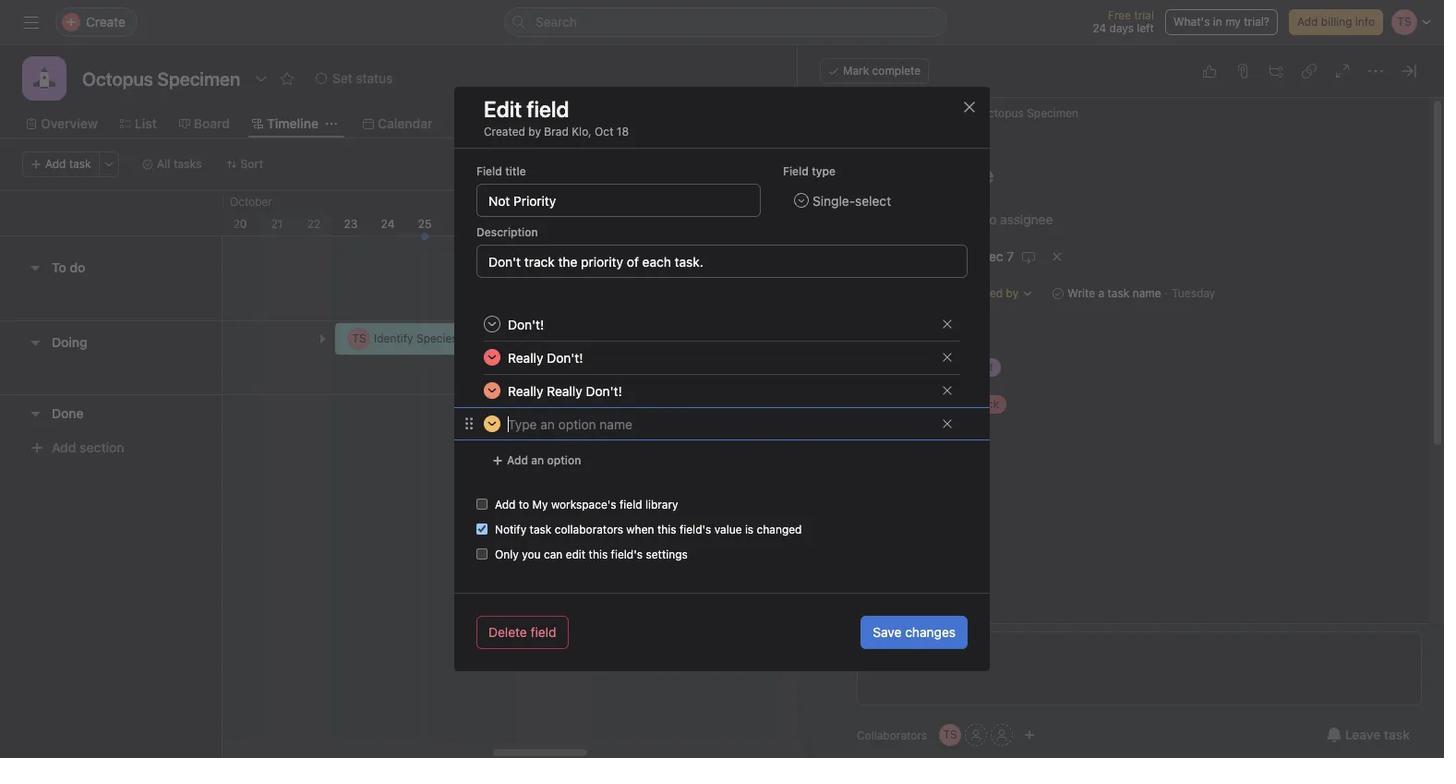Task type: locate. For each thing, give the bounding box(es) containing it.
1 vertical spatial ts
[[352, 332, 366, 346]]

remove option image
[[942, 319, 953, 330], [942, 352, 953, 363]]

to
[[52, 260, 66, 275]]

task right the leave
[[1385, 727, 1411, 743]]

octopus specimen link
[[980, 106, 1079, 120]]

add left the an
[[507, 454, 529, 467]]

add down overview link
[[45, 157, 66, 171]]

field left 'type'
[[783, 164, 809, 178]]

1 horizontal spatial 1
[[880, 361, 885, 375]]

description
[[477, 225, 538, 239]]

only
[[495, 548, 519, 562]]

changes
[[906, 625, 956, 640]]

1 field from the left
[[477, 164, 502, 178]]

this right edit
[[589, 548, 608, 562]]

collapse task list for the section doing image
[[28, 335, 42, 350]]

trial
[[1135, 8, 1155, 22]]

add billing info button
[[1290, 9, 1384, 35]]

field's for settings
[[611, 548, 643, 562]]

24 left 25
[[381, 217, 395, 231]]

study
[[547, 369, 577, 382]]

field's
[[680, 523, 712, 537], [611, 548, 643, 562]]

1 vertical spatial remove option image
[[942, 352, 953, 363]]

0 vertical spatial 24
[[1093, 21, 1107, 35]]

field
[[477, 164, 502, 178], [783, 164, 809, 178]]

trial?
[[1245, 15, 1270, 29]]

2 priority from the top
[[839, 435, 876, 449]]

add for add billing info
[[1298, 15, 1319, 29]]

2 field from the left
[[783, 164, 809, 178]]

add left to
[[495, 498, 516, 512]]

None text field
[[78, 62, 245, 95], [477, 245, 968, 278], [78, 62, 245, 95], [477, 245, 968, 278]]

priority for priority 1
[[839, 361, 876, 375]]

collaborators
[[857, 728, 928, 742]]

ts right "collaborators"
[[944, 728, 958, 742]]

save
[[873, 625, 902, 640]]

ts for poll
[[574, 258, 588, 272]]

24 left days
[[1093, 21, 1107, 35]]

1 vertical spatial remove option image
[[942, 419, 953, 430]]

klo,
[[572, 125, 592, 139]]

delete field
[[489, 625, 557, 640]]

#
[[596, 264, 603, 278]]

search
[[536, 14, 577, 30]]

0 horizontal spatial field's
[[611, 548, 643, 562]]

Type an option name field
[[501, 309, 935, 340], [501, 342, 935, 373], [501, 375, 935, 406], [501, 408, 935, 440]]

task for add task
[[69, 157, 91, 171]]

ts
[[574, 258, 588, 272], [352, 332, 366, 346], [944, 728, 958, 742]]

1 remove option image from the top
[[942, 385, 953, 396]]

can
[[544, 548, 563, 562]]

2 vertical spatial field
[[531, 625, 557, 640]]

add
[[1298, 15, 1319, 29], [45, 157, 66, 171], [52, 440, 76, 455], [507, 454, 529, 467], [495, 498, 516, 512]]

2 type an option name field from the top
[[501, 342, 935, 373]]

billing
[[1322, 15, 1353, 29]]

field left title
[[477, 164, 502, 178]]

Add to My workspace's field library checkbox
[[477, 499, 488, 510]]

field inside button
[[531, 625, 557, 640]]

info
[[1356, 15, 1376, 29]]

an
[[532, 454, 544, 467]]

1 vertical spatial field
[[620, 498, 643, 512]]

task for notify task collaborators when this field's value is changed
[[530, 523, 552, 537]]

main content containing cross-functional project plan
[[800, 98, 1409, 758]]

write
[[1068, 286, 1096, 300]]

1 vertical spatial field's
[[611, 548, 643, 562]]

priority up status
[[839, 361, 876, 375]]

this for edit
[[589, 548, 608, 562]]

field inside edit field created by brad klo, oct 18
[[527, 96, 570, 122]]

to
[[519, 498, 530, 512]]

1 horizontal spatial ts
[[574, 258, 588, 272]]

1 horizontal spatial field's
[[680, 523, 712, 537]]

project
[[911, 106, 947, 120]]

write a task name
[[1068, 286, 1162, 300]]

notify task collaborators when this field's value is changed
[[495, 523, 802, 537]]

in
[[1214, 15, 1223, 29]]

0 vertical spatial this
[[658, 523, 677, 537]]

add inside button
[[507, 454, 529, 467]]

ts inside button
[[944, 728, 958, 742]]

total
[[618, 251, 641, 265]]

1 remove option image from the top
[[942, 319, 953, 330]]

field title
[[477, 164, 526, 178]]

cross-functional project plan octopus specimen
[[820, 106, 1079, 120]]

poll total #
[[596, 251, 641, 278]]

mark complete button
[[820, 58, 930, 84]]

my
[[533, 498, 548, 512]]

1 horizontal spatial field
[[783, 164, 809, 178]]

library
[[646, 498, 679, 512]]

rocket image
[[33, 67, 55, 90]]

field up brad
[[527, 96, 570, 122]]

leave task
[[1346, 727, 1411, 743]]

2 horizontal spatial ts
[[944, 728, 958, 742]]

repeats image
[[1022, 249, 1037, 264]]

field for delete
[[531, 625, 557, 640]]

ts left the #
[[574, 258, 588, 272]]

notify
[[495, 523, 527, 537]]

ts left identify
[[352, 332, 366, 346]]

0 vertical spatial ts
[[574, 258, 588, 272]]

field for edit
[[527, 96, 570, 122]]

option
[[547, 454, 581, 467]]

priority 1
[[839, 361, 885, 375]]

1 vertical spatial this
[[589, 548, 608, 562]]

overview
[[41, 115, 98, 131]]

workflow
[[470, 115, 527, 131]]

what's in my trial? button
[[1166, 9, 1279, 35]]

priority for priority
[[839, 435, 876, 449]]

by
[[529, 125, 541, 139]]

save changes button
[[861, 616, 968, 649]]

0 vertical spatial remove option image
[[942, 385, 953, 396]]

0 vertical spatial field
[[527, 96, 570, 122]]

task
[[69, 157, 91, 171], [1108, 286, 1130, 300], [530, 523, 552, 537], [1385, 727, 1411, 743]]

leave task button
[[1315, 719, 1423, 752]]

ts for identify
[[352, 332, 366, 346]]

search list box
[[504, 7, 948, 37]]

0 vertical spatial priority
[[839, 361, 876, 375]]

27
[[492, 217, 505, 231]]

this up settings
[[658, 523, 677, 537]]

add billing info
[[1298, 15, 1376, 29]]

1 horizontal spatial 24
[[1093, 21, 1107, 35]]

mark complete
[[843, 64, 921, 78]]

1 vertical spatial priority
[[839, 435, 876, 449]]

24
[[1093, 21, 1107, 35], [381, 217, 395, 231]]

priority down status
[[839, 435, 876, 449]]

add for add an option
[[507, 454, 529, 467]]

left
[[1138, 21, 1155, 35]]

field up "when"
[[620, 498, 643, 512]]

add for add to my workspace's field library
[[495, 498, 516, 512]]

field right "delete"
[[531, 625, 557, 640]]

doing
[[52, 334, 88, 350]]

0 horizontal spatial ts
[[352, 332, 366, 346]]

0 horizontal spatial field
[[477, 164, 502, 178]]

what's
[[1174, 15, 1211, 29]]

add down done button
[[52, 440, 76, 455]]

1 priority from the top
[[839, 361, 876, 375]]

2 remove option image from the top
[[942, 419, 953, 430]]

0 horizontal spatial this
[[589, 548, 608, 562]]

0 vertical spatial remove option image
[[942, 319, 953, 330]]

single-
[[813, 193, 856, 208]]

section
[[80, 440, 124, 455]]

4 type an option name field from the top
[[501, 408, 935, 440]]

3 type an option name field from the top
[[501, 375, 935, 406]]

timeline
[[267, 115, 319, 131]]

to do button
[[52, 251, 85, 285]]

add for add section
[[52, 440, 76, 455]]

task down my in the bottom of the page
[[530, 523, 552, 537]]

1
[[880, 361, 885, 375], [581, 369, 586, 382]]

identify species
[[374, 332, 458, 346]]

field's down "when"
[[611, 548, 643, 562]]

0 vertical spatial field's
[[680, 523, 712, 537]]

workflow link
[[455, 114, 527, 134]]

task down overview
[[69, 157, 91, 171]]

add an option button
[[484, 448, 590, 474]]

calendar
[[378, 115, 433, 131]]

1 horizontal spatial this
[[658, 523, 677, 537]]

23
[[344, 217, 358, 231]]

0 horizontal spatial 24
[[381, 217, 395, 231]]

complete
[[873, 64, 921, 78]]

add inside "button"
[[1298, 15, 1319, 29]]

2 vertical spatial ts
[[944, 728, 958, 742]]

field's left value on the bottom
[[680, 523, 712, 537]]

add left the billing
[[1298, 15, 1319, 29]]

main content
[[800, 98, 1409, 758]]

full screen image
[[1336, 64, 1351, 79]]

edit
[[484, 96, 522, 122]]

close image
[[963, 100, 977, 115]]

25
[[418, 217, 432, 231]]

remove option image
[[942, 385, 953, 396], [942, 419, 953, 430]]



Task type: describe. For each thing, give the bounding box(es) containing it.
0 likes. click to like this task image
[[1203, 64, 1218, 79]]

28
[[529, 217, 543, 231]]

cross-
[[820, 106, 855, 120]]

add section button
[[22, 431, 132, 465]]

functional
[[855, 106, 907, 120]]

is
[[745, 523, 754, 537]]

my
[[1226, 15, 1242, 29]]

free
[[1109, 8, 1132, 22]]

18
[[617, 125, 629, 139]]

only you can edit this field's settings
[[495, 548, 688, 562]]

dashboard link
[[549, 114, 631, 134]]

name
[[1133, 286, 1162, 300]]

Notify task collaborators when this field's value is changed checkbox
[[477, 524, 488, 535]]

do
[[70, 260, 85, 275]]

cross-functional project plan link
[[820, 106, 973, 120]]

workspace's
[[551, 498, 617, 512]]

field for field title
[[477, 164, 502, 178]]

close details image
[[1402, 64, 1417, 79]]

brad
[[544, 125, 569, 139]]

3
[[754, 217, 761, 231]]

changed
[[757, 523, 802, 537]]

leave
[[1346, 727, 1381, 743]]

specimen
[[1027, 106, 1079, 120]]

octopus
[[980, 106, 1024, 120]]

done button
[[52, 397, 84, 430]]

Priority, Stage, Status… text field
[[477, 184, 761, 217]]

add subtask image
[[1269, 64, 1284, 79]]

dashboard
[[564, 115, 631, 131]]

leave task dialog
[[798, 45, 1445, 758]]

doing button
[[52, 326, 88, 359]]

field for field type
[[783, 164, 809, 178]]

26
[[455, 217, 469, 231]]

add for add task
[[45, 157, 66, 171]]

list
[[135, 115, 157, 131]]

done
[[52, 405, 84, 421]]

title
[[505, 164, 526, 178]]

add to starred image
[[280, 71, 295, 86]]

0 horizontal spatial 1
[[581, 369, 586, 382]]

ts button
[[940, 724, 962, 746]]

type
[[812, 164, 836, 178]]

save changes
[[873, 625, 956, 640]]

field type
[[783, 164, 836, 178]]

timeline link
[[252, 114, 319, 134]]

show subtasks for task identify species image
[[317, 334, 328, 345]]

delete field button
[[477, 616, 569, 649]]

calendar link
[[363, 114, 433, 134]]

settings
[[646, 548, 688, 562]]

species
[[417, 332, 458, 346]]

created
[[484, 125, 526, 139]]

board
[[194, 115, 230, 131]]

add an option
[[507, 454, 581, 467]]

this for when
[[658, 523, 677, 537]]

antartica study
[[496, 369, 577, 382]]

add or remove collaborators image
[[1025, 730, 1036, 741]]

task right a
[[1108, 286, 1130, 300]]

select
[[856, 193, 892, 208]]

search button
[[504, 7, 948, 37]]

plan
[[950, 106, 973, 120]]

21
[[271, 217, 283, 231]]

24 inside 'free trial 24 days left'
[[1093, 21, 1107, 35]]

2 remove option image from the top
[[942, 352, 953, 363]]

status
[[839, 398, 872, 412]]

Only you can edit this field's settings checkbox
[[477, 549, 488, 560]]

delete
[[489, 625, 527, 640]]

main content inside leave task dialog
[[800, 98, 1409, 758]]

Task Name text field
[[807, 153, 1409, 196]]

identify
[[374, 332, 414, 346]]

add task button
[[22, 152, 99, 177]]

add section
[[52, 440, 124, 455]]

collapse task list for the section done image
[[28, 406, 42, 421]]

to do
[[52, 260, 85, 275]]

mark
[[843, 64, 870, 78]]

leftcount image
[[590, 370, 601, 382]]

days
[[1110, 21, 1134, 35]]

clear due date image
[[1052, 251, 1064, 262]]

add task
[[45, 157, 91, 171]]

1 inside leave task dialog
[[880, 361, 885, 375]]

1 type an option name field from the top
[[501, 309, 935, 340]]

field's for value
[[680, 523, 712, 537]]

value
[[715, 523, 742, 537]]

collaborators
[[555, 523, 624, 537]]

you
[[522, 548, 541, 562]]

task for leave task
[[1385, 727, 1411, 743]]

copy task link image
[[1303, 64, 1317, 79]]

collapse task list for the section to do image
[[28, 261, 42, 275]]

board link
[[179, 114, 230, 134]]

add to my workspace's field library
[[495, 498, 679, 512]]

edit
[[566, 548, 586, 562]]

list link
[[120, 114, 157, 134]]

what's in my trial?
[[1174, 15, 1270, 29]]

1 vertical spatial 24
[[381, 217, 395, 231]]

oct
[[595, 125, 614, 139]]

22
[[307, 217, 321, 231]]



Task type: vqa. For each thing, say whether or not it's contained in the screenshot.
search list box at top
yes



